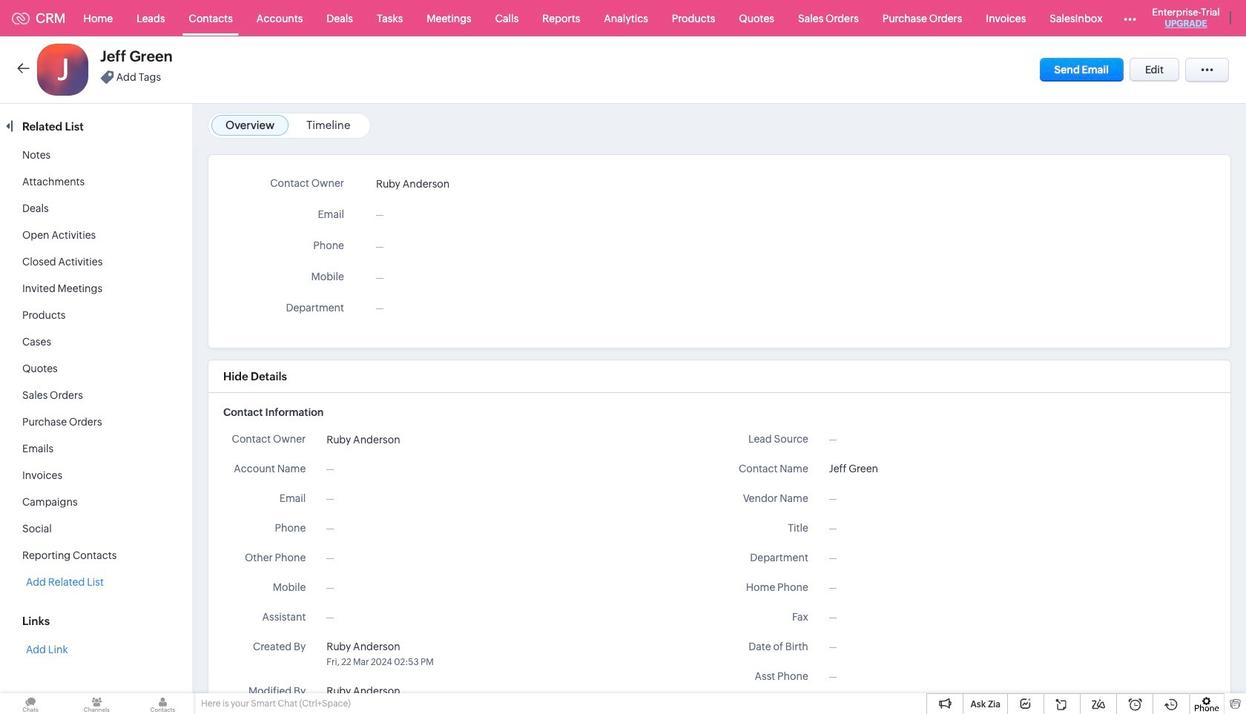 Task type: locate. For each thing, give the bounding box(es) containing it.
create menu image
[[1242, 0, 1247, 36]]

chats image
[[0, 694, 61, 715]]



Task type: vqa. For each thing, say whether or not it's contained in the screenshot.
Control inside dropdown button
no



Task type: describe. For each thing, give the bounding box(es) containing it.
Other Modules field
[[1115, 6, 1147, 30]]

logo image
[[12, 12, 30, 24]]

contacts image
[[132, 694, 193, 715]]

channels image
[[66, 694, 127, 715]]



